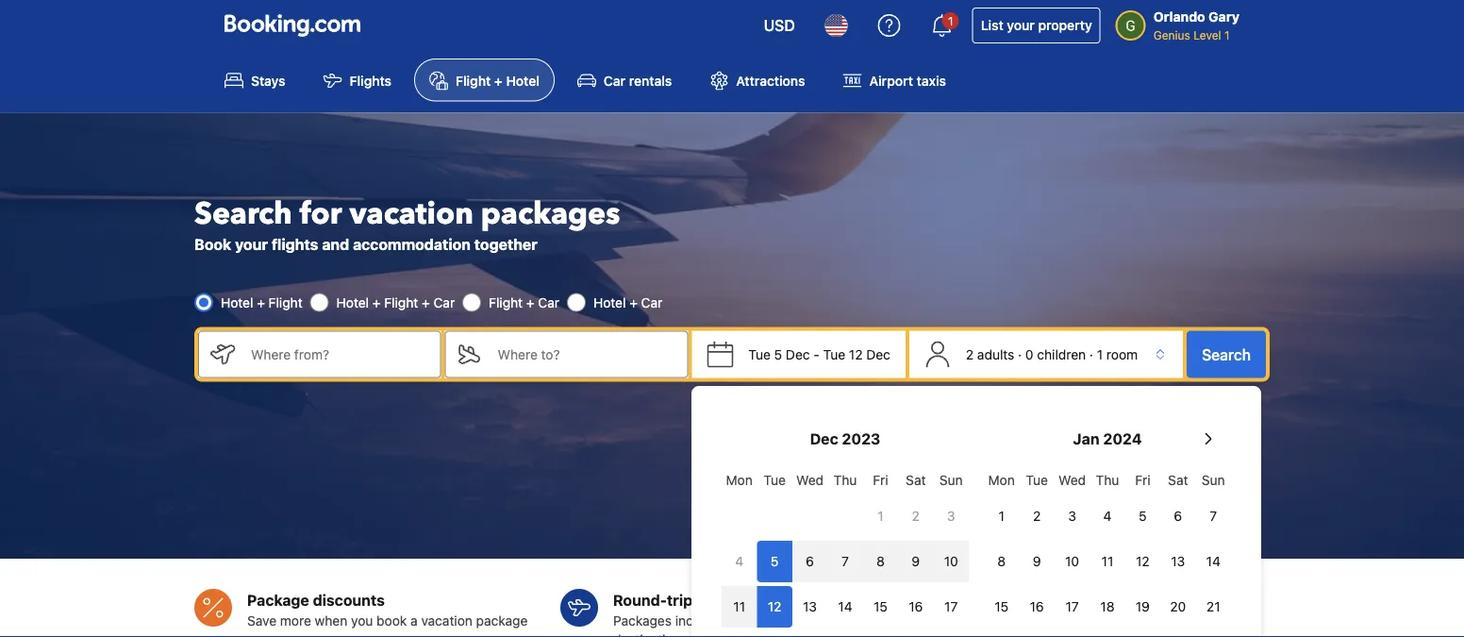 Task type: vqa. For each thing, say whether or not it's contained in the screenshot.
Dec Mon
yes



Task type: describe. For each thing, give the bounding box(es) containing it.
+ for hotel + car
[[630, 295, 638, 310]]

wed for dec 2023
[[797, 472, 824, 488]]

thu for 2024
[[1096, 472, 1120, 488]]

1 vertical spatial flights
[[697, 591, 743, 609]]

2 adults · 0 children · 1 room
[[966, 346, 1138, 362]]

1 Dec 2023 checkbox
[[863, 496, 899, 537]]

21 Jan 2024 checkbox
[[1196, 586, 1232, 628]]

8 for 8 checkbox
[[877, 554, 885, 569]]

jan
[[1074, 430, 1100, 448]]

hidden
[[1004, 591, 1054, 609]]

included inside 'no hidden fees all taxes included – what you see is what you pay'
[[1034, 613, 1087, 628]]

4 Dec 2023 checkbox
[[722, 541, 757, 582]]

1 button
[[920, 3, 965, 48]]

3 for 3 jan 2024 checkbox
[[1069, 508, 1077, 524]]

3 Dec 2023 checkbox
[[934, 496, 969, 537]]

9 for 9 option
[[912, 554, 920, 569]]

airport
[[870, 72, 914, 88]]

car rentals link
[[562, 59, 687, 101]]

14 for 14 option
[[1207, 554, 1221, 569]]

13 for 13 jan 2024 checkbox
[[1172, 554, 1186, 569]]

23 Dec 2023 checkbox
[[899, 631, 934, 637]]

mon for dec
[[726, 472, 753, 488]]

rentals
[[629, 72, 672, 88]]

dec left 2023
[[810, 430, 839, 448]]

13 Dec 2023 checkbox
[[793, 586, 828, 628]]

save
[[247, 613, 277, 628]]

10 for 10 checkbox
[[945, 554, 959, 569]]

19 Jan 2024 checkbox
[[1126, 586, 1161, 628]]

+ for hotel + flight
[[257, 295, 265, 310]]

to
[[765, 613, 777, 628]]

8 Dec 2023 checkbox
[[863, 541, 899, 582]]

2 you from the left
[[1134, 613, 1156, 628]]

children
[[1038, 346, 1087, 362]]

0 vertical spatial 12
[[849, 346, 863, 362]]

your inside search for vacation packages book your flights and accommodation together
[[235, 235, 268, 253]]

14 Jan 2024 checkbox
[[1196, 541, 1232, 582]]

hotel + car
[[594, 295, 663, 310]]

search button
[[1187, 331, 1267, 378]]

11 for 11 checkbox
[[1102, 554, 1114, 569]]

0 vertical spatial 5
[[775, 346, 783, 362]]

hotel for hotel + car
[[594, 295, 626, 310]]

15 Jan 2024 checkbox
[[984, 586, 1020, 628]]

8 cell
[[863, 537, 899, 582]]

wed for jan 2024
[[1059, 472, 1086, 488]]

Where from? field
[[236, 331, 441, 378]]

24 Dec 2023 checkbox
[[934, 631, 969, 637]]

sat for 2023
[[906, 472, 926, 488]]

list
[[981, 17, 1004, 33]]

17 Jan 2024 checkbox
[[1055, 586, 1090, 628]]

24 Jan 2024 checkbox
[[1055, 631, 1090, 637]]

flights
[[350, 72, 392, 88]]

flights link
[[308, 59, 407, 101]]

airport taxis link
[[828, 59, 962, 101]]

booking.com online hotel reservations image
[[225, 14, 361, 37]]

17 for 17 checkbox on the bottom of page
[[1066, 599, 1079, 614]]

12 cell
[[757, 582, 793, 628]]

22 Jan 2024 checkbox
[[984, 631, 1020, 637]]

9 cell
[[899, 537, 934, 582]]

12 Dec 2023 checkbox
[[757, 586, 793, 628]]

list your property link
[[973, 8, 1101, 43]]

mon for jan
[[989, 472, 1015, 488]]

trip
[[667, 591, 693, 609]]

–
[[1090, 613, 1098, 628]]

13 Jan 2024 checkbox
[[1161, 541, 1196, 582]]

pay
[[980, 632, 1002, 637]]

2 for 2 jan 2024 option
[[1033, 508, 1041, 524]]

25 Jan 2024 checkbox
[[1090, 631, 1126, 637]]

0
[[1026, 346, 1034, 362]]

fees
[[1058, 591, 1089, 609]]

grid for 2023
[[722, 462, 969, 637]]

10 Jan 2024 checkbox
[[1055, 541, 1090, 582]]

a
[[411, 613, 418, 628]]

vacation inside 'package discounts save more when you book a vacation package'
[[421, 613, 473, 628]]

16 Jan 2024 checkbox
[[1020, 586, 1055, 628]]

destination
[[613, 632, 681, 637]]

attractions link
[[695, 59, 821, 101]]

room
[[1107, 346, 1138, 362]]

fri for 2024
[[1136, 472, 1151, 488]]

7 for 7 jan 2024 checkbox
[[1210, 508, 1218, 524]]

1 what from the left
[[1101, 613, 1131, 628]]

8 Jan 2024 checkbox
[[984, 541, 1020, 582]]

flight + hotel link
[[414, 59, 555, 101]]

8 for 8 'checkbox'
[[998, 554, 1006, 569]]

you inside 'package discounts save more when you book a vacation package'
[[351, 613, 373, 628]]

accommodation
[[353, 235, 471, 253]]

flights for trip
[[723, 613, 761, 628]]

11 Dec 2023 checkbox
[[722, 586, 757, 628]]

package
[[476, 613, 528, 628]]

11 for 11 dec 2023 option
[[734, 599, 746, 614]]

dec left "-"
[[786, 346, 810, 362]]

5 cell
[[757, 537, 793, 582]]

more
[[280, 613, 311, 628]]

attractions
[[736, 72, 806, 88]]

7 for 7 option
[[842, 554, 849, 569]]

1 horizontal spatial 2
[[966, 346, 974, 362]]

6 cell
[[793, 537, 828, 582]]

flight + hotel
[[456, 72, 540, 88]]

-
[[814, 346, 820, 362]]

+ for hotel + flight + car
[[373, 295, 381, 310]]

tue up 2 jan 2024 option
[[1026, 472, 1049, 488]]

sun for 2024
[[1202, 472, 1226, 488]]

book
[[194, 235, 232, 253]]

gary
[[1209, 9, 1240, 25]]

21 Dec 2023 checkbox
[[828, 631, 863, 637]]

tue up '5' cell
[[764, 472, 786, 488]]

hotel for hotel + flight + car
[[337, 295, 369, 310]]

2 for "2 dec 2023" checkbox
[[912, 508, 920, 524]]

your inside "link"
[[1007, 17, 1035, 33]]

1 Jan 2024 checkbox
[[984, 496, 1020, 537]]

10 cell
[[934, 537, 969, 582]]

round-
[[613, 591, 667, 609]]

orlando gary genius level 1
[[1154, 9, 1240, 42]]

19
[[1136, 599, 1151, 614]]

car inside car rentals link
[[604, 72, 626, 88]]

is
[[1185, 613, 1195, 628]]

16 for 16 dec 2023 checkbox
[[909, 599, 923, 614]]

level
[[1194, 28, 1222, 42]]

fri for 2023
[[873, 472, 889, 488]]

car rentals
[[604, 72, 672, 88]]

stays link
[[210, 59, 301, 101]]

15 Dec 2023 checkbox
[[863, 586, 899, 628]]

dec 2023
[[810, 430, 881, 448]]

1 inside checkbox
[[878, 508, 884, 524]]

for
[[300, 193, 342, 234]]

12 for "12 jan 2024" checkbox
[[1136, 554, 1150, 569]]

1 · from the left
[[1019, 346, 1022, 362]]



Task type: locate. For each thing, give the bounding box(es) containing it.
1 horizontal spatial 10
[[1066, 554, 1080, 569]]

0 horizontal spatial sat
[[906, 472, 926, 488]]

hotel + flight
[[221, 295, 303, 310]]

0 horizontal spatial thu
[[834, 472, 857, 488]]

2 fri from the left
[[1136, 472, 1151, 488]]

no
[[980, 591, 1000, 609]]

3 for 3 checkbox
[[948, 508, 956, 524]]

hotel
[[506, 72, 540, 88], [221, 295, 253, 310], [337, 295, 369, 310], [594, 295, 626, 310]]

1 down gary
[[1225, 28, 1230, 42]]

1 inside orlando gary genius level 1
[[1225, 28, 1230, 42]]

12 inside option
[[768, 599, 782, 614]]

sat up 6 option on the bottom right
[[1169, 472, 1189, 488]]

12 right 11 checkbox
[[1136, 554, 1150, 569]]

1 vertical spatial 13
[[803, 599, 817, 614]]

9 for '9 jan 2024' checkbox at the right of page
[[1033, 554, 1042, 569]]

1 horizontal spatial included
[[1034, 613, 1087, 628]]

0 horizontal spatial 7
[[842, 554, 849, 569]]

vacation right the a
[[421, 613, 473, 628]]

7 inside checkbox
[[1210, 508, 1218, 524]]

12 for 12 option
[[768, 599, 782, 614]]

your right list
[[1007, 17, 1035, 33]]

packages
[[481, 193, 620, 234]]

1 vertical spatial 11
[[734, 599, 746, 614]]

1 vertical spatial 5
[[1139, 508, 1147, 524]]

6 for 6 dec 2023 option
[[806, 554, 814, 569]]

3 right "2 dec 2023" checkbox
[[948, 508, 956, 524]]

1 vertical spatial 14
[[838, 599, 853, 614]]

11 inside checkbox
[[1102, 554, 1114, 569]]

search for search for vacation packages book your flights and accommodation together
[[194, 193, 292, 234]]

16 up 23 dec 2023 checkbox
[[909, 599, 923, 614]]

0 horizontal spatial 17
[[945, 599, 958, 614]]

· left 0
[[1019, 346, 1022, 362]]

hotel for hotel + flight
[[221, 295, 253, 310]]

5 left "-"
[[775, 346, 783, 362]]

2 9 from the left
[[1033, 554, 1042, 569]]

1 horizontal spatial search
[[1203, 345, 1252, 363]]

14
[[1207, 554, 1221, 569], [838, 599, 853, 614]]

11 inside option
[[734, 599, 746, 614]]

17 Dec 2023 checkbox
[[934, 586, 969, 628]]

11 up the 18 dec 2023 checkbox
[[734, 599, 746, 614]]

14 for 14 "option"
[[838, 599, 853, 614]]

0 horizontal spatial 13
[[803, 599, 817, 614]]

2 what from the left
[[1199, 613, 1228, 628]]

1 horizontal spatial and
[[780, 613, 803, 628]]

0 horizontal spatial and
[[322, 235, 349, 253]]

1
[[949, 14, 954, 27], [1225, 28, 1230, 42], [1097, 346, 1103, 362], [878, 508, 884, 524], [999, 508, 1005, 524]]

dec right "-"
[[867, 346, 891, 362]]

27 Jan 2024 checkbox
[[1161, 631, 1196, 637]]

+ for flight + car
[[527, 295, 535, 310]]

2 · from the left
[[1090, 346, 1094, 362]]

book
[[377, 613, 407, 628]]

vacation up accommodation
[[350, 193, 474, 234]]

2023
[[842, 430, 881, 448]]

15 for 15 checkbox
[[874, 599, 888, 614]]

1 wed from the left
[[797, 472, 824, 488]]

2 thu from the left
[[1096, 472, 1120, 488]]

property
[[1039, 17, 1093, 33]]

1 vertical spatial your
[[235, 235, 268, 253]]

11
[[1102, 554, 1114, 569], [734, 599, 746, 614]]

0 vertical spatial your
[[1007, 17, 1035, 33]]

wed up 3 jan 2024 checkbox
[[1059, 472, 1086, 488]]

2 horizontal spatial your
[[1007, 17, 1035, 33]]

14 inside option
[[1207, 554, 1221, 569]]

12 right "-"
[[849, 346, 863, 362]]

12 inside checkbox
[[1136, 554, 1150, 569]]

5 for 5 option
[[1139, 508, 1147, 524]]

3 you from the left
[[1232, 613, 1254, 628]]

10 Dec 2023 checkbox
[[934, 541, 969, 582]]

1 horizontal spatial 4
[[1104, 508, 1112, 524]]

and right to
[[780, 613, 803, 628]]

7
[[1210, 508, 1218, 524], [842, 554, 849, 569]]

airport taxis
[[870, 72, 947, 88]]

6 inside option
[[1175, 508, 1183, 524]]

1 10 from the left
[[945, 554, 959, 569]]

21
[[1207, 599, 1221, 614]]

flights down for
[[272, 235, 319, 253]]

2 sun from the left
[[1202, 472, 1226, 488]]

you up the 28 jan 2024 checkbox
[[1232, 613, 1254, 628]]

16 up 23 jan 2024 option
[[1030, 599, 1045, 614]]

1 grid from the left
[[722, 462, 969, 637]]

vacation
[[350, 193, 474, 234], [421, 613, 473, 628]]

0 horizontal spatial 4
[[736, 554, 744, 569]]

packages
[[613, 613, 672, 628]]

2 horizontal spatial 2
[[1033, 508, 1041, 524]]

7 right 6 option on the bottom right
[[1210, 508, 1218, 524]]

15 up 22 dec 2023 'option'
[[874, 599, 888, 614]]

7 inside option
[[842, 554, 849, 569]]

14 right 13 jan 2024 checkbox
[[1207, 554, 1221, 569]]

10 inside option
[[1066, 554, 1080, 569]]

9 inside checkbox
[[1033, 554, 1042, 569]]

2 left adults
[[966, 346, 974, 362]]

flights
[[272, 235, 319, 253], [697, 591, 743, 609], [723, 613, 761, 628]]

genius
[[1154, 28, 1191, 42]]

when
[[315, 613, 348, 628]]

sun up 7 jan 2024 checkbox
[[1202, 472, 1226, 488]]

0 vertical spatial search
[[194, 193, 292, 234]]

23 Jan 2024 checkbox
[[1020, 631, 1055, 637]]

8 left '9 jan 2024' checkbox at the right of page
[[998, 554, 1006, 569]]

1 vertical spatial 12
[[1136, 554, 1150, 569]]

and inside round-trip flights included packages include flights to and from your destination
[[780, 613, 803, 628]]

0 vertical spatial and
[[322, 235, 349, 253]]

16 Dec 2023 checkbox
[[899, 586, 934, 628]]

1 horizontal spatial 8
[[998, 554, 1006, 569]]

4 inside option
[[736, 554, 744, 569]]

6 left 7 option
[[806, 554, 814, 569]]

1 horizontal spatial 17
[[1066, 599, 1079, 614]]

together
[[474, 235, 538, 253]]

0 horizontal spatial included
[[747, 591, 810, 609]]

jan 2024
[[1074, 430, 1143, 448]]

17 for 17 checkbox
[[945, 599, 958, 614]]

1 left room
[[1097, 346, 1103, 362]]

2 grid from the left
[[984, 462, 1232, 637]]

2 inside option
[[1033, 508, 1041, 524]]

2024
[[1104, 430, 1143, 448]]

12 up 19 dec 2023 checkbox
[[768, 599, 782, 614]]

1 horizontal spatial 6
[[1175, 508, 1183, 524]]

18 Dec 2023 checkbox
[[722, 631, 757, 637]]

mon up 1 jan 2024 option
[[989, 472, 1015, 488]]

1 horizontal spatial 9
[[1033, 554, 1042, 569]]

1 3 from the left
[[948, 508, 956, 524]]

5 Dec 2023 checkbox
[[757, 541, 793, 582]]

mon up the 4 dec 2023 option
[[726, 472, 753, 488]]

0 horizontal spatial sun
[[940, 472, 963, 488]]

flight
[[456, 72, 491, 88], [269, 295, 303, 310], [384, 295, 418, 310], [489, 295, 523, 310]]

1 horizontal spatial 14
[[1207, 554, 1221, 569]]

1 horizontal spatial 15
[[995, 599, 1009, 614]]

2 3 from the left
[[1069, 508, 1077, 524]]

package discounts save more when you book a vacation package
[[247, 591, 528, 628]]

14 inside "option"
[[838, 599, 853, 614]]

9 Dec 2023 checkbox
[[899, 541, 934, 582]]

19 Dec 2023 checkbox
[[757, 631, 793, 637]]

5 for 5 dec 2023 checkbox
[[771, 554, 779, 569]]

1 vertical spatial 4
[[736, 554, 744, 569]]

0 horizontal spatial 12
[[768, 599, 782, 614]]

14 Dec 2023 checkbox
[[828, 586, 863, 628]]

0 horizontal spatial 15
[[874, 599, 888, 614]]

0 vertical spatial 11
[[1102, 554, 1114, 569]]

0 vertical spatial vacation
[[350, 193, 474, 234]]

7 right 6 dec 2023 option
[[842, 554, 849, 569]]

1 horizontal spatial sun
[[1202, 472, 1226, 488]]

stays
[[251, 72, 286, 88]]

5 inside option
[[1139, 508, 1147, 524]]

18 Jan 2024 checkbox
[[1090, 586, 1126, 628]]

9 Jan 2024 checkbox
[[1020, 541, 1055, 582]]

taxis
[[917, 72, 947, 88]]

mon
[[726, 472, 753, 488], [989, 472, 1015, 488]]

10 right 9 option
[[945, 554, 959, 569]]

and down for
[[322, 235, 349, 253]]

16
[[909, 599, 923, 614], [1030, 599, 1045, 614]]

package
[[247, 591, 309, 609]]

1 horizontal spatial 16
[[1030, 599, 1045, 614]]

1 horizontal spatial grid
[[984, 462, 1232, 637]]

0 horizontal spatial 2
[[912, 508, 920, 524]]

10 for "10 jan 2024" option
[[1066, 554, 1080, 569]]

0 horizontal spatial fri
[[873, 472, 889, 488]]

1 you from the left
[[351, 613, 373, 628]]

6 right 5 option
[[1175, 508, 1183, 524]]

1 horizontal spatial your
[[839, 613, 865, 628]]

0 horizontal spatial search
[[194, 193, 292, 234]]

your up '21 dec 2023' checkbox
[[839, 613, 865, 628]]

1 16 from the left
[[909, 599, 923, 614]]

3 right 2 jan 2024 option
[[1069, 508, 1077, 524]]

17
[[945, 599, 958, 614], [1066, 599, 1079, 614]]

thu for 2023
[[834, 472, 857, 488]]

+ for flight + hotel
[[494, 72, 503, 88]]

2 sat from the left
[[1169, 472, 1189, 488]]

flights up the 18 dec 2023 checkbox
[[723, 613, 761, 628]]

0 horizontal spatial 11
[[734, 599, 746, 614]]

and inside search for vacation packages book your flights and accommodation together
[[322, 235, 349, 253]]

search
[[194, 193, 292, 234], [1203, 345, 1252, 363]]

2 16 from the left
[[1030, 599, 1045, 614]]

·
[[1019, 346, 1022, 362], [1090, 346, 1094, 362]]

6 inside option
[[806, 554, 814, 569]]

adults
[[978, 346, 1015, 362]]

12
[[849, 346, 863, 362], [1136, 554, 1150, 569], [768, 599, 782, 614]]

1 horizontal spatial fri
[[1136, 472, 1151, 488]]

2 Dec 2023 checkbox
[[899, 496, 934, 537]]

fri up 1 dec 2023 checkbox
[[873, 472, 889, 488]]

7 cell
[[828, 537, 863, 582]]

1 vertical spatial and
[[780, 613, 803, 628]]

1 horizontal spatial 11
[[1102, 554, 1114, 569]]

9 inside option
[[912, 554, 920, 569]]

18
[[1101, 599, 1115, 614]]

1 vertical spatial vacation
[[421, 613, 473, 628]]

0 horizontal spatial your
[[235, 235, 268, 253]]

9 right 8 'checkbox'
[[1033, 554, 1042, 569]]

13 up 20 dec 2023 checkbox
[[803, 599, 817, 614]]

your inside round-trip flights included packages include flights to and from your destination
[[839, 613, 865, 628]]

your
[[1007, 17, 1035, 33], [235, 235, 268, 253], [839, 613, 865, 628]]

what
[[1101, 613, 1131, 628], [1199, 613, 1228, 628]]

2 8 from the left
[[998, 554, 1006, 569]]

0 horizontal spatial you
[[351, 613, 373, 628]]

7 Jan 2024 checkbox
[[1196, 496, 1232, 537]]

4 for the 4 checkbox
[[1104, 508, 1112, 524]]

dec
[[786, 346, 810, 362], [867, 346, 891, 362], [810, 430, 839, 448]]

11 left "12 jan 2024" checkbox
[[1102, 554, 1114, 569]]

grid for 2024
[[984, 462, 1232, 637]]

12 Jan 2024 checkbox
[[1126, 541, 1161, 582]]

2 vertical spatial 12
[[768, 599, 782, 614]]

sun up 3 checkbox
[[940, 472, 963, 488]]

5 inside checkbox
[[771, 554, 779, 569]]

1 sat from the left
[[906, 472, 926, 488]]

0 horizontal spatial what
[[1101, 613, 1131, 628]]

you up the 26 jan 2024 checkbox
[[1134, 613, 1156, 628]]

1 horizontal spatial wed
[[1059, 472, 1086, 488]]

4 left 5 option
[[1104, 508, 1112, 524]]

0 horizontal spatial ·
[[1019, 346, 1022, 362]]

6 Dec 2023 checkbox
[[793, 541, 828, 582]]

1 left 2 jan 2024 option
[[999, 508, 1005, 524]]

vacation inside search for vacation packages book your flights and accommodation together
[[350, 193, 474, 234]]

wed
[[797, 472, 824, 488], [1059, 472, 1086, 488]]

0 vertical spatial flights
[[272, 235, 319, 253]]

2 right 1 dec 2023 checkbox
[[912, 508, 920, 524]]

4 left 5 dec 2023 checkbox
[[736, 554, 744, 569]]

20 Jan 2024 checkbox
[[1161, 586, 1196, 628]]

included inside round-trip flights included packages include flights to and from your destination
[[747, 591, 810, 609]]

4 for the 4 dec 2023 option
[[736, 554, 744, 569]]

grid
[[722, 462, 969, 637], [984, 462, 1232, 637]]

2 mon from the left
[[989, 472, 1015, 488]]

1 horizontal spatial thu
[[1096, 472, 1120, 488]]

11 cell
[[722, 582, 757, 628]]

10 inside checkbox
[[945, 554, 959, 569]]

1 fri from the left
[[873, 472, 889, 488]]

15 right the all
[[995, 599, 1009, 614]]

0 vertical spatial 4
[[1104, 508, 1112, 524]]

0 vertical spatial 6
[[1175, 508, 1183, 524]]

2 10 from the left
[[1066, 554, 1080, 569]]

6 Jan 2024 checkbox
[[1161, 496, 1196, 537]]

4 Jan 2024 checkbox
[[1090, 496, 1126, 537]]

thu up the 4 checkbox
[[1096, 472, 1120, 488]]

sun
[[940, 472, 963, 488], [1202, 472, 1226, 488]]

5 Jan 2024 checkbox
[[1126, 496, 1161, 537]]

search inside button
[[1203, 345, 1252, 363]]

you down discounts
[[351, 613, 373, 628]]

0 horizontal spatial grid
[[722, 462, 969, 637]]

0 horizontal spatial 8
[[877, 554, 885, 569]]

flights for for
[[272, 235, 319, 253]]

13 right "12 jan 2024" checkbox
[[1172, 554, 1186, 569]]

1 horizontal spatial 13
[[1172, 554, 1186, 569]]

1 15 from the left
[[874, 599, 888, 614]]

1 horizontal spatial 3
[[1069, 508, 1077, 524]]

from
[[807, 613, 835, 628]]

2 horizontal spatial 12
[[1136, 554, 1150, 569]]

0 horizontal spatial 16
[[909, 599, 923, 614]]

· right children
[[1090, 346, 1094, 362]]

10 right '9 jan 2024' checkbox at the right of page
[[1066, 554, 1080, 569]]

and
[[322, 235, 349, 253], [780, 613, 803, 628]]

3 Jan 2024 checkbox
[[1055, 496, 1090, 537]]

flights inside search for vacation packages book your flights and accommodation together
[[272, 235, 319, 253]]

see
[[1160, 613, 1182, 628]]

usd button
[[753, 3, 807, 48]]

20
[[1171, 599, 1187, 614]]

no hidden fees all taxes included – what you see is what you pay
[[980, 591, 1254, 637]]

9
[[912, 554, 920, 569], [1033, 554, 1042, 569]]

2 wed from the left
[[1059, 472, 1086, 488]]

hotel + flight + car
[[337, 295, 455, 310]]

1 left "2 dec 2023" checkbox
[[878, 508, 884, 524]]

2 vertical spatial flights
[[723, 613, 761, 628]]

16 for 16 jan 2024 checkbox
[[1030, 599, 1045, 614]]

13
[[1172, 554, 1186, 569], [803, 599, 817, 614]]

1 8 from the left
[[877, 554, 885, 569]]

search for search
[[1203, 345, 1252, 363]]

0 horizontal spatial 9
[[912, 554, 920, 569]]

+
[[494, 72, 503, 88], [257, 295, 265, 310], [373, 295, 381, 310], [422, 295, 430, 310], [527, 295, 535, 310], [630, 295, 638, 310]]

1 horizontal spatial you
[[1134, 613, 1156, 628]]

2 vertical spatial 5
[[771, 554, 779, 569]]

discounts
[[313, 591, 385, 609]]

2 Jan 2024 checkbox
[[1020, 496, 1055, 537]]

11 Jan 2024 checkbox
[[1090, 541, 1126, 582]]

0 horizontal spatial mon
[[726, 472, 753, 488]]

14 up '21 dec 2023' checkbox
[[838, 599, 853, 614]]

tue 5 dec - tue 12 dec
[[749, 346, 891, 362]]

13 for 13 dec 2023 checkbox
[[803, 599, 817, 614]]

sat
[[906, 472, 926, 488], [1169, 472, 1189, 488]]

0 vertical spatial 14
[[1207, 554, 1221, 569]]

all
[[980, 613, 995, 628]]

0 horizontal spatial 10
[[945, 554, 959, 569]]

1 vertical spatial 6
[[806, 554, 814, 569]]

2 17 from the left
[[1066, 599, 1079, 614]]

1 sun from the left
[[940, 472, 963, 488]]

included
[[747, 591, 810, 609], [1034, 613, 1087, 628]]

you
[[351, 613, 373, 628], [1134, 613, 1156, 628], [1232, 613, 1254, 628]]

8 inside 'checkbox'
[[998, 554, 1006, 569]]

your right book on the left top of page
[[235, 235, 268, 253]]

1 thu from the left
[[834, 472, 857, 488]]

0 vertical spatial 13
[[1172, 554, 1186, 569]]

list your property
[[981, 17, 1093, 33]]

20 Dec 2023 checkbox
[[793, 631, 828, 637]]

5 right the 4 dec 2023 option
[[771, 554, 779, 569]]

2 horizontal spatial you
[[1232, 613, 1254, 628]]

fri up 5 option
[[1136, 472, 1151, 488]]

what up the 28 jan 2024 checkbox
[[1199, 613, 1228, 628]]

0 vertical spatial included
[[747, 591, 810, 609]]

26 Jan 2024 checkbox
[[1126, 631, 1161, 637]]

orlando
[[1154, 9, 1206, 25]]

search inside search for vacation packages book your flights and accommodation together
[[194, 193, 292, 234]]

tue left "-"
[[749, 346, 771, 362]]

1 horizontal spatial 7
[[1210, 508, 1218, 524]]

9 right 8 checkbox
[[912, 554, 920, 569]]

17 left –
[[1066, 599, 1079, 614]]

3
[[948, 508, 956, 524], [1069, 508, 1077, 524]]

8 left 9 option
[[877, 554, 885, 569]]

included up to
[[747, 591, 810, 609]]

round-trip flights included packages include flights to and from your destination
[[613, 591, 865, 637]]

2 15 from the left
[[995, 599, 1009, 614]]

fri
[[873, 472, 889, 488], [1136, 472, 1151, 488]]

1 horizontal spatial 12
[[849, 346, 863, 362]]

15 for the 15 jan 2024 checkbox
[[995, 599, 1009, 614]]

22 Dec 2023 checkbox
[[863, 631, 899, 637]]

1 9 from the left
[[912, 554, 920, 569]]

0 horizontal spatial 14
[[838, 599, 853, 614]]

Where to? field
[[483, 331, 688, 378]]

2 inside checkbox
[[912, 508, 920, 524]]

car
[[604, 72, 626, 88], [434, 295, 455, 310], [538, 295, 560, 310], [641, 295, 663, 310]]

6 for 6 option on the bottom right
[[1175, 508, 1183, 524]]

wed down dec 2023
[[797, 472, 824, 488]]

tue
[[749, 346, 771, 362], [824, 346, 846, 362], [764, 472, 786, 488], [1026, 472, 1049, 488]]

1 vertical spatial 7
[[842, 554, 849, 569]]

1 horizontal spatial what
[[1199, 613, 1228, 628]]

1 inside button
[[949, 14, 954, 27]]

sat up "2 dec 2023" checkbox
[[906, 472, 926, 488]]

search for vacation packages book your flights and accommodation together
[[194, 193, 620, 253]]

1 17 from the left
[[945, 599, 958, 614]]

taxes
[[998, 613, 1031, 628]]

7 Dec 2023 checkbox
[[828, 541, 863, 582]]

what up 25 jan 2024 option
[[1101, 613, 1131, 628]]

1 left list
[[949, 14, 954, 27]]

sun for 2023
[[940, 472, 963, 488]]

flight + car
[[489, 295, 560, 310]]

included up 24 jan 2024 option on the bottom right of page
[[1034, 613, 1087, 628]]

include
[[676, 613, 720, 628]]

usd
[[764, 17, 795, 34]]

1 inside option
[[999, 508, 1005, 524]]

0 vertical spatial 7
[[1210, 508, 1218, 524]]

8 inside checkbox
[[877, 554, 885, 569]]

17 up 24 dec 2023 checkbox
[[945, 599, 958, 614]]

tue right "-"
[[824, 346, 846, 362]]

0 horizontal spatial wed
[[797, 472, 824, 488]]

sat for 2024
[[1169, 472, 1189, 488]]

28 Jan 2024 checkbox
[[1196, 631, 1232, 637]]

1 mon from the left
[[726, 472, 753, 488]]

thu down dec 2023
[[834, 472, 857, 488]]

1 horizontal spatial mon
[[989, 472, 1015, 488]]

1 horizontal spatial ·
[[1090, 346, 1094, 362]]

2 right 1 jan 2024 option
[[1033, 508, 1041, 524]]

1 vertical spatial included
[[1034, 613, 1087, 628]]

5 right the 4 checkbox
[[1139, 508, 1147, 524]]

10
[[945, 554, 959, 569], [1066, 554, 1080, 569]]

4 inside checkbox
[[1104, 508, 1112, 524]]

1 vertical spatial search
[[1203, 345, 1252, 363]]

flights up include
[[697, 591, 743, 609]]

0 horizontal spatial 6
[[806, 554, 814, 569]]

0 horizontal spatial 3
[[948, 508, 956, 524]]

1 horizontal spatial sat
[[1169, 472, 1189, 488]]

4
[[1104, 508, 1112, 524], [736, 554, 744, 569]]

2 vertical spatial your
[[839, 613, 865, 628]]



